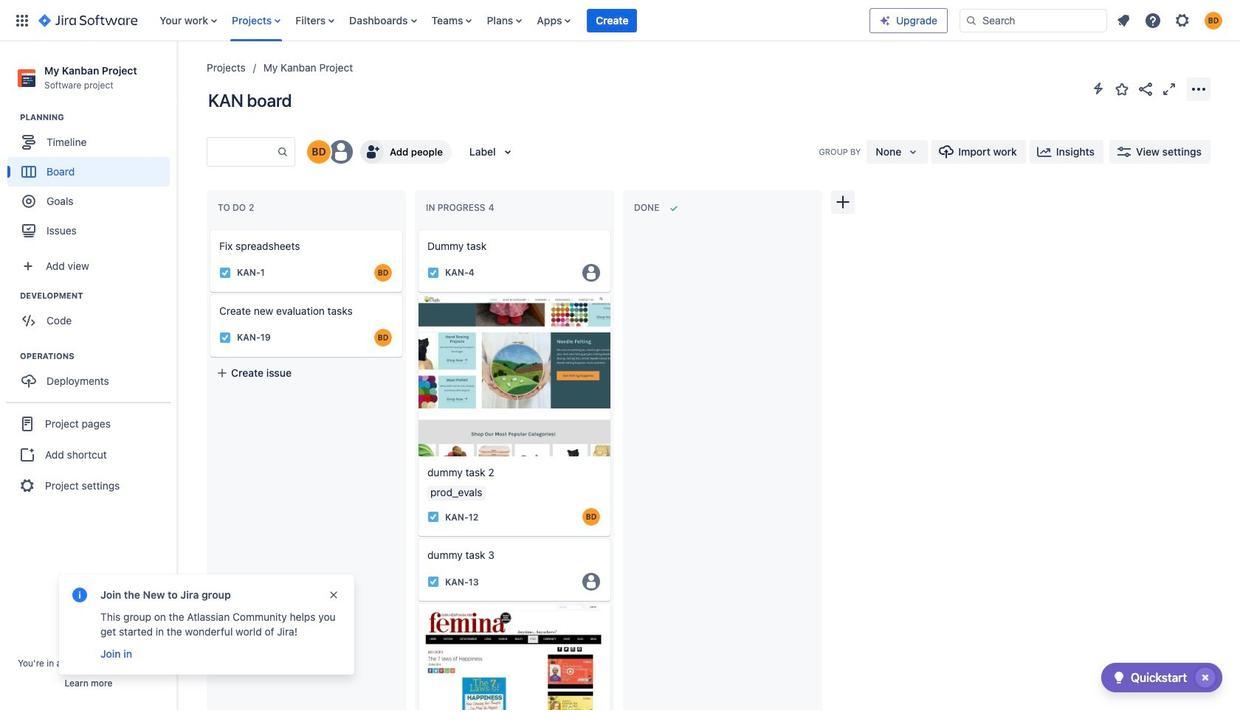 Task type: describe. For each thing, give the bounding box(es) containing it.
view settings image
[[1115, 143, 1133, 161]]

to do element
[[218, 202, 257, 213]]

heading for development image
[[20, 290, 176, 302]]

info image
[[71, 587, 89, 605]]

sidebar element
[[0, 41, 177, 711]]

1 horizontal spatial list
[[1110, 7, 1231, 34]]

automations menu button icon image
[[1089, 80, 1107, 97]]

heading for operations image at left
[[20, 351, 176, 363]]

sidebar navigation image
[[161, 59, 193, 89]]

Search field
[[960, 8, 1107, 32]]

task image for in progress element create issue image
[[427, 267, 439, 279]]

star kan board image
[[1113, 80, 1131, 98]]

heading for planning "icon"
[[20, 112, 176, 123]]

dismiss quickstart image
[[1194, 667, 1217, 690]]

1 horizontal spatial task image
[[427, 577, 439, 589]]

dismiss image
[[328, 590, 340, 602]]

settings image
[[1174, 11, 1191, 29]]

more actions image
[[1190, 80, 1208, 98]]

create column image
[[834, 193, 852, 211]]



Task type: vqa. For each thing, say whether or not it's contained in the screenshot.
Task image
yes



Task type: locate. For each thing, give the bounding box(es) containing it.
create issue image
[[200, 220, 218, 238], [408, 220, 426, 238], [408, 530, 426, 547]]

search image
[[965, 14, 977, 26]]

heading
[[20, 112, 176, 123], [20, 290, 176, 302], [20, 351, 176, 363]]

task image
[[219, 267, 231, 279], [427, 267, 439, 279], [427, 512, 439, 524]]

0 horizontal spatial task image
[[219, 332, 231, 344]]

list item
[[587, 0, 637, 41]]

3 heading from the top
[[20, 351, 176, 363]]

group for operations image at left
[[7, 351, 176, 401]]

create issue image
[[408, 285, 426, 303]]

create issue image for in progress element
[[408, 220, 426, 238]]

group for planning "icon"
[[7, 112, 176, 250]]

planning image
[[2, 109, 20, 126]]

group
[[7, 112, 176, 250], [7, 290, 176, 340], [7, 351, 176, 401], [6, 402, 171, 507]]

group for development image
[[7, 290, 176, 340]]

1 vertical spatial heading
[[20, 290, 176, 302]]

help image
[[1144, 11, 1162, 29]]

list
[[152, 0, 870, 41], [1110, 7, 1231, 34]]

goal image
[[22, 195, 35, 208]]

development image
[[2, 287, 20, 305]]

1 vertical spatial task image
[[427, 577, 439, 589]]

0 vertical spatial heading
[[20, 112, 176, 123]]

operations image
[[2, 348, 20, 366]]

2 heading from the top
[[20, 290, 176, 302]]

banner
[[0, 0, 1240, 41]]

task image
[[219, 332, 231, 344], [427, 577, 439, 589]]

jira software image
[[38, 11, 137, 29], [38, 11, 137, 29]]

1 heading from the top
[[20, 112, 176, 123]]

add people image
[[363, 143, 381, 161]]

Search this board text field
[[207, 139, 277, 165]]

2 vertical spatial heading
[[20, 351, 176, 363]]

import image
[[938, 143, 955, 161]]

your profile and settings image
[[1205, 11, 1222, 29]]

appswitcher icon image
[[13, 11, 31, 29]]

primary element
[[9, 0, 870, 41]]

0 vertical spatial task image
[[219, 332, 231, 344]]

task image for create issue image for to do element
[[219, 267, 231, 279]]

enter full screen image
[[1160, 80, 1178, 98]]

in progress element
[[426, 202, 497, 213]]

create issue image for to do element
[[200, 220, 218, 238]]

0 horizontal spatial list
[[152, 0, 870, 41]]

None search field
[[960, 8, 1107, 32]]

notifications image
[[1115, 11, 1132, 29]]



